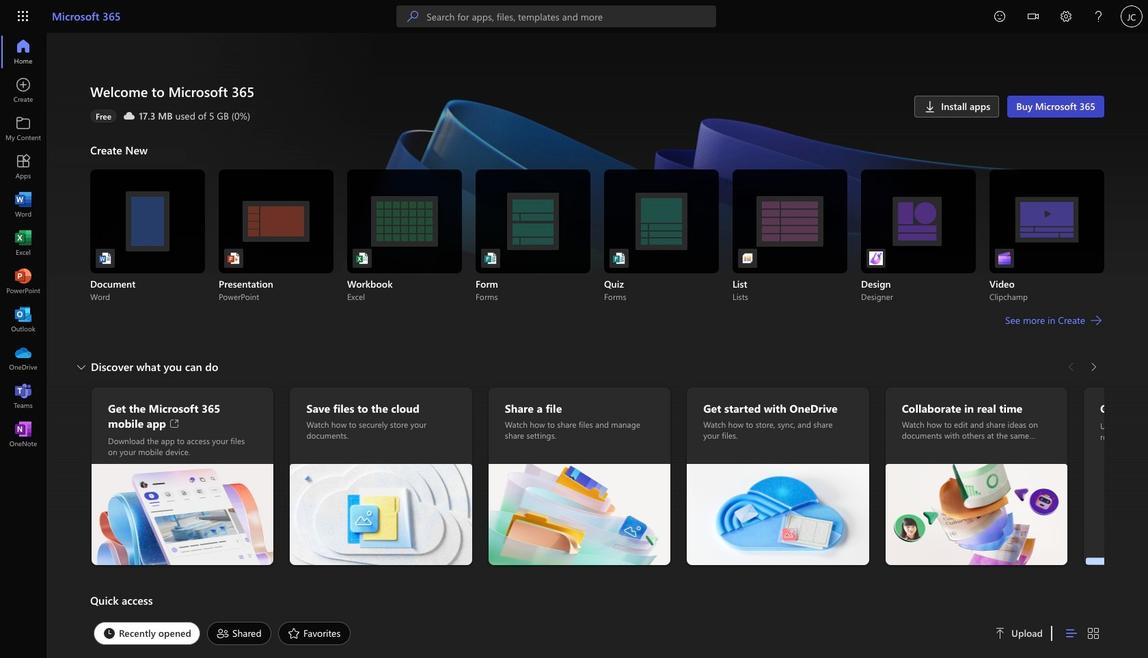 Task type: vqa. For each thing, say whether or not it's contained in the screenshot.
Blank document element
no



Task type: describe. For each thing, give the bounding box(es) containing it.
Search box. Suggestions appear as you type. search field
[[427, 5, 716, 27]]

teams image
[[16, 390, 30, 403]]

collaborate in real time image
[[885, 464, 1067, 565]]

this account doesn't have a microsoft 365 subscription. click to view your benefits. tooltip
[[90, 109, 117, 123]]

onedrive image
[[16, 351, 30, 365]]

onenote image
[[16, 428, 30, 441]]

create new element
[[90, 139, 1104, 356]]

shared element
[[207, 622, 271, 645]]

recently opened element
[[94, 622, 200, 645]]

share a file image
[[488, 464, 671, 565]]

2 tab from the left
[[204, 622, 275, 645]]

grow your business image
[[1084, 464, 1148, 565]]

home image
[[16, 45, 30, 59]]

powerpoint presentation image
[[227, 251, 241, 265]]

favorites element
[[278, 622, 351, 645]]

excel image
[[16, 236, 30, 250]]

outlook image
[[16, 313, 30, 327]]

jc image
[[1121, 5, 1143, 27]]

excel workbook image
[[355, 251, 369, 265]]

get started with onedrive image
[[687, 464, 869, 565]]

get the microsoft 365 mobile app image
[[92, 464, 274, 565]]

powerpoint image
[[16, 275, 30, 288]]



Task type: locate. For each thing, give the bounding box(es) containing it.
lists list image
[[741, 251, 754, 265]]

save files to the cloud image
[[290, 464, 472, 565]]

create image
[[16, 83, 30, 97]]

banner
[[0, 0, 1148, 36]]

3 tab from the left
[[275, 622, 354, 645]]

application
[[0, 33, 1148, 658]]

designer design image
[[869, 251, 883, 265]]

word document image
[[98, 251, 112, 265]]

list
[[90, 169, 1104, 302]]

word image
[[16, 198, 30, 212]]

navigation
[[0, 33, 46, 454]]

my content image
[[16, 122, 30, 135]]

1 tab from the left
[[90, 622, 204, 645]]

clipchamp video image
[[998, 251, 1011, 265]]

None search field
[[397, 5, 716, 27]]

apps image
[[16, 160, 30, 174]]

tab
[[90, 622, 204, 645], [204, 622, 275, 645], [275, 622, 354, 645]]

tab list
[[90, 618, 979, 649]]

forms survey image
[[484, 251, 497, 265]]

new quiz image
[[612, 251, 626, 265]]

designer design image
[[869, 251, 883, 265]]

next image
[[1087, 356, 1100, 378]]



